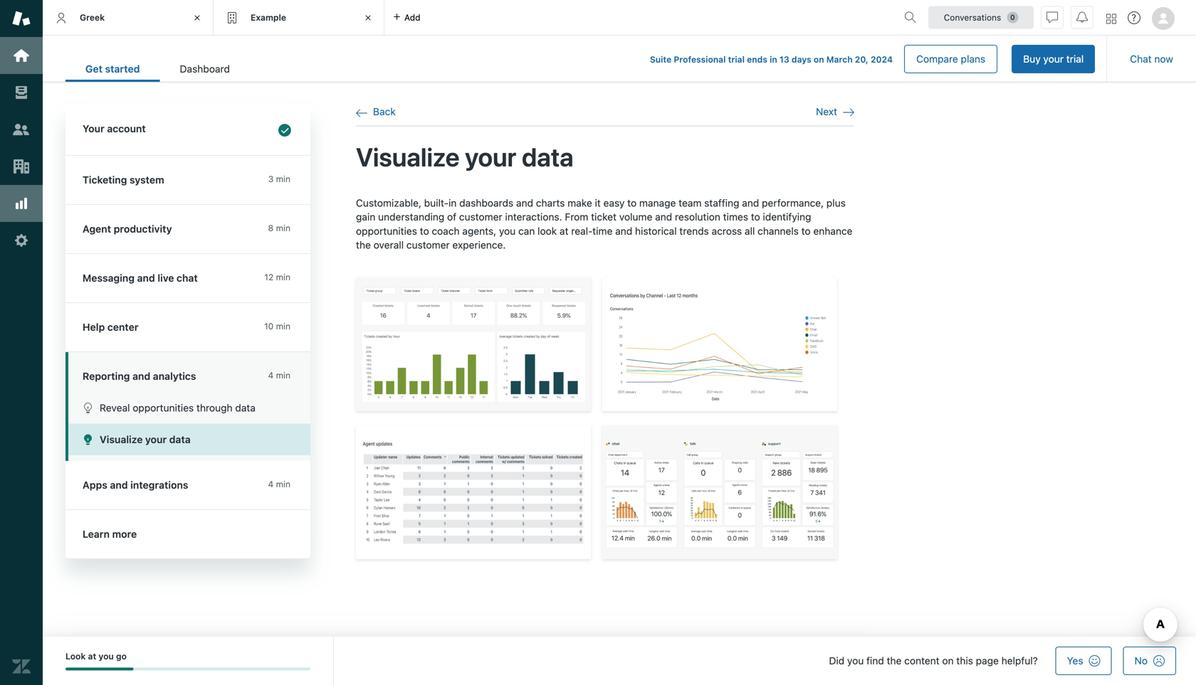 Task type: vqa. For each thing, say whether or not it's contained in the screenshot.
the top "data"
yes



Task type: locate. For each thing, give the bounding box(es) containing it.
0 vertical spatial opportunities
[[356, 225, 417, 237]]

data up the charts
[[522, 142, 574, 172]]

your account button
[[66, 105, 308, 155]]

1 4 from the top
[[268, 371, 274, 381]]

visualize
[[356, 142, 460, 172], [100, 434, 143, 446]]

your inside content-title region
[[465, 142, 517, 172]]

1 vertical spatial the
[[887, 656, 902, 667]]

0 vertical spatial on
[[814, 54, 824, 64]]

0 vertical spatial the
[[356, 239, 371, 251]]

now
[[1155, 53, 1174, 65]]

2 min from the top
[[276, 223, 291, 233]]

1 horizontal spatial trial
[[1067, 53, 1084, 65]]

gain
[[356, 211, 375, 223]]

1 horizontal spatial on
[[942, 656, 954, 667]]

admin image
[[12, 231, 31, 250]]

make
[[568, 197, 592, 209]]

data
[[522, 142, 574, 172], [235, 402, 256, 414], [169, 434, 191, 446]]

to down understanding
[[420, 225, 429, 237]]

1 horizontal spatial your
[[465, 142, 517, 172]]

tab list
[[66, 56, 250, 82]]

1 vertical spatial at
[[88, 652, 96, 662]]

1 vertical spatial visualize your data
[[100, 434, 191, 446]]

at
[[560, 225, 569, 237], [88, 652, 96, 662]]

0 vertical spatial your
[[1044, 53, 1064, 65]]

13
[[780, 54, 790, 64]]

your down the reveal opportunities through data
[[145, 434, 167, 446]]

0 vertical spatial 4
[[268, 371, 274, 381]]

at inside footer
[[88, 652, 96, 662]]

integrations
[[130, 480, 188, 491]]

your up 'dashboards'
[[465, 142, 517, 172]]

customer
[[459, 211, 503, 223], [407, 239, 450, 251]]

you left can
[[499, 225, 516, 237]]

data inside content-title region
[[522, 142, 574, 172]]

2 horizontal spatial data
[[522, 142, 574, 172]]

0 horizontal spatial data
[[169, 434, 191, 446]]

1 4 min from the top
[[268, 371, 291, 381]]

progress bar image
[[66, 668, 134, 671]]

visualize up customizable,
[[356, 142, 460, 172]]

visualize your data up 'dashboards'
[[356, 142, 574, 172]]

footer
[[43, 637, 1196, 686]]

at up "progress bar" image
[[88, 652, 96, 662]]

overall
[[374, 239, 404, 251]]

4 for apps and integrations
[[268, 480, 274, 490]]

suite
[[650, 54, 672, 64]]

1 vertical spatial visualize
[[100, 434, 143, 446]]

notifications image
[[1077, 12, 1088, 23]]

3
[[268, 174, 274, 184]]

more
[[112, 529, 137, 541]]

0 vertical spatial visualize
[[356, 142, 460, 172]]

compare plans button
[[904, 45, 998, 73]]

productivity
[[114, 223, 172, 235]]

2 close image from the left
[[361, 11, 375, 25]]

look at you go
[[66, 652, 127, 662]]

2 4 from the top
[[268, 480, 274, 490]]

you up "progress bar" image
[[99, 652, 114, 662]]

section containing compare plans
[[261, 45, 1095, 73]]

views image
[[12, 83, 31, 102]]

next
[[816, 106, 837, 118]]

apps
[[83, 480, 107, 491]]

opportunities
[[356, 225, 417, 237], [133, 402, 194, 414]]

center
[[107, 322, 138, 333]]

reporting
[[83, 371, 130, 382]]

manage
[[639, 197, 676, 209]]

the left overall
[[356, 239, 371, 251]]

4 min for integrations
[[268, 480, 291, 490]]

1 vertical spatial 4
[[268, 480, 274, 490]]

0 vertical spatial in
[[770, 54, 777, 64]]

greek
[[80, 12, 105, 22]]

on right days
[[814, 54, 824, 64]]

dashboards
[[459, 197, 514, 209]]

trial down notifications image on the top
[[1067, 53, 1084, 65]]

0 horizontal spatial opportunities
[[133, 402, 194, 414]]

trial inside button
[[1067, 53, 1084, 65]]

close image inside example tab
[[361, 11, 375, 25]]

tab list containing get started
[[66, 56, 250, 82]]

0 horizontal spatial customer
[[407, 239, 450, 251]]

visualize down reveal
[[100, 434, 143, 446]]

5 min from the top
[[276, 371, 291, 381]]

data right through
[[235, 402, 256, 414]]

close image left the add dropdown button
[[361, 11, 375, 25]]

chat
[[1130, 53, 1152, 65]]

0 vertical spatial at
[[560, 225, 569, 237]]

section
[[261, 45, 1095, 73]]

back
[[373, 106, 396, 118]]

customers image
[[12, 120, 31, 139]]

min for reporting and analytics
[[276, 371, 291, 381]]

you inside customizable, built-in dashboards and charts make it easy to manage team staffing and performance, plus gain understanding of customer interactions. from ticket volume and resolution times to identifying opportunities to coach agents, you can look at real-time and historical trends across all channels to enhance the overall customer experience.
[[499, 225, 516, 237]]

3 min from the top
[[276, 272, 291, 282]]

1 vertical spatial your
[[465, 142, 517, 172]]

team performance charts help you understand agent performance and identify opportunities for coaching your team. image
[[356, 426, 591, 560]]

1 close image from the left
[[190, 11, 204, 25]]

1 horizontal spatial visualize your data
[[356, 142, 574, 172]]

zendesk image
[[12, 658, 31, 677]]

3 min
[[268, 174, 291, 184]]

close image for greek
[[190, 11, 204, 25]]

1 vertical spatial 4 min
[[268, 480, 291, 490]]

visualize inside visualize your data button
[[100, 434, 143, 446]]

min inside reporting and analytics heading
[[276, 371, 291, 381]]

0 vertical spatial customer
[[459, 211, 503, 223]]

your for content-title region
[[465, 142, 517, 172]]

the right find
[[887, 656, 902, 667]]

and left analytics
[[132, 371, 150, 382]]

learn more
[[83, 529, 137, 541]]

min for messaging and live chat
[[276, 272, 291, 282]]

2 horizontal spatial you
[[847, 656, 864, 667]]

charts
[[536, 197, 565, 209]]

1 horizontal spatial customer
[[459, 211, 503, 223]]

8 min
[[268, 223, 291, 233]]

march
[[827, 54, 853, 64]]

1 horizontal spatial close image
[[361, 11, 375, 25]]

the inside footer
[[887, 656, 902, 667]]

add button
[[385, 0, 429, 35]]

this
[[957, 656, 973, 667]]

all
[[745, 225, 755, 237]]

performance,
[[762, 197, 824, 209]]

trial for your
[[1067, 53, 1084, 65]]

1 horizontal spatial visualize
[[356, 142, 460, 172]]

opportunities up overall
[[356, 225, 417, 237]]

system
[[130, 174, 164, 186]]

chat now
[[1130, 53, 1174, 65]]

opportunities down analytics
[[133, 402, 194, 414]]

visualize your data inside content-title region
[[356, 142, 574, 172]]

4 inside reporting and analytics heading
[[268, 371, 274, 381]]

on left the this
[[942, 656, 954, 667]]

2 4 min from the top
[[268, 480, 291, 490]]

2024
[[871, 54, 893, 64]]

2 horizontal spatial your
[[1044, 53, 1064, 65]]

in left 13
[[770, 54, 777, 64]]

0 horizontal spatial in
[[449, 197, 457, 209]]

close image
[[190, 11, 204, 25], [361, 11, 375, 25]]

you right did
[[847, 656, 864, 667]]

footer containing did you find the content on this page helpful?
[[43, 637, 1196, 686]]

0 horizontal spatial on
[[814, 54, 824, 64]]

1 horizontal spatial the
[[887, 656, 902, 667]]

0 horizontal spatial visualize your data
[[100, 434, 191, 446]]

1 vertical spatial opportunities
[[133, 402, 194, 414]]

started
[[105, 63, 140, 75]]

2 vertical spatial your
[[145, 434, 167, 446]]

1 vertical spatial data
[[235, 402, 256, 414]]

example tab
[[214, 0, 385, 36]]

min for ticketing system
[[276, 174, 291, 184]]

2 vertical spatial data
[[169, 434, 191, 446]]

on
[[814, 54, 824, 64], [942, 656, 954, 667]]

0 horizontal spatial visualize
[[100, 434, 143, 446]]

and
[[516, 197, 533, 209], [742, 197, 759, 209], [655, 211, 672, 223], [615, 225, 633, 237], [137, 272, 155, 284], [132, 371, 150, 382], [110, 480, 128, 491]]

4
[[268, 371, 274, 381], [268, 480, 274, 490]]

1 min from the top
[[276, 174, 291, 184]]

omnichannel reporting charts let you see all the tickets created across each channel so you can understand how customers reach you. image
[[602, 278, 837, 412]]

data down the reveal opportunities through data
[[169, 434, 191, 446]]

and inside heading
[[132, 371, 150, 382]]

trial left ends in the top of the page
[[728, 54, 745, 64]]

your right buy
[[1044, 53, 1064, 65]]

your for buy your trial button
[[1044, 53, 1064, 65]]

close image for example
[[361, 11, 375, 25]]

close image inside greek tab
[[190, 11, 204, 25]]

trial
[[1067, 53, 1084, 65], [728, 54, 745, 64]]

coach
[[432, 225, 460, 237]]

6 min from the top
[[276, 480, 291, 490]]

0 horizontal spatial trial
[[728, 54, 745, 64]]

next button
[[816, 105, 855, 118]]

of
[[447, 211, 457, 223]]

resolution
[[675, 211, 721, 223]]

4 min from the top
[[276, 322, 291, 331]]

visualize your data down reveal
[[100, 434, 191, 446]]

0 vertical spatial data
[[522, 142, 574, 172]]

add
[[404, 12, 420, 22]]

1 horizontal spatial data
[[235, 402, 256, 414]]

0 vertical spatial 4 min
[[268, 371, 291, 381]]

look
[[538, 225, 557, 237]]

times
[[723, 211, 748, 223]]

to
[[628, 197, 637, 209], [751, 211, 760, 223], [420, 225, 429, 237], [802, 225, 811, 237]]

1 horizontal spatial at
[[560, 225, 569, 237]]

in up the of
[[449, 197, 457, 209]]

0 horizontal spatial close image
[[190, 11, 204, 25]]

min
[[276, 174, 291, 184], [276, 223, 291, 233], [276, 272, 291, 282], [276, 322, 291, 331], [276, 371, 291, 381], [276, 480, 291, 490]]

0 horizontal spatial at
[[88, 652, 96, 662]]

through
[[197, 402, 233, 414]]

1 vertical spatial in
[[449, 197, 457, 209]]

days
[[792, 54, 812, 64]]

at right look
[[560, 225, 569, 237]]

did
[[829, 656, 845, 667]]

and up "times"
[[742, 197, 759, 209]]

0 horizontal spatial the
[[356, 239, 371, 251]]

ticket
[[591, 211, 617, 223]]

1 horizontal spatial opportunities
[[356, 225, 417, 237]]

12 min
[[264, 272, 291, 282]]

real-
[[571, 225, 593, 237]]

example
[[251, 12, 286, 22]]

button displays agent's chat status as invisible. image
[[1047, 12, 1058, 23]]

reporting image
[[12, 194, 31, 213]]

the inside customizable, built-in dashboards and charts make it easy to manage team staffing and performance, plus gain understanding of customer interactions. from ticket volume and resolution times to identifying opportunities to coach agents, you can look at real-time and historical trends across all channels to enhance the overall customer experience.
[[356, 239, 371, 251]]

4 min inside reporting and analytics heading
[[268, 371, 291, 381]]

1 horizontal spatial you
[[499, 225, 516, 237]]

suite professional trial ends in 13 days on march 20, 2024
[[650, 54, 893, 64]]

and left live
[[137, 272, 155, 284]]

close image up the dashboard 'tab'
[[190, 11, 204, 25]]

customer up agents, at the left top of the page
[[459, 211, 503, 223]]

yes button
[[1056, 647, 1112, 676]]

0 horizontal spatial your
[[145, 434, 167, 446]]

and down manage
[[655, 211, 672, 223]]

enhance
[[814, 225, 853, 237]]

team
[[679, 197, 702, 209]]

1 vertical spatial on
[[942, 656, 954, 667]]

customer down coach
[[407, 239, 450, 251]]

0 vertical spatial visualize your data
[[356, 142, 574, 172]]



Task type: describe. For each thing, give the bounding box(es) containing it.
dashboard tab
[[160, 56, 250, 82]]

look
[[66, 652, 86, 662]]

built-
[[424, 197, 449, 209]]

get started image
[[12, 46, 31, 65]]

learn
[[83, 529, 110, 541]]

and up interactions.
[[516, 197, 533, 209]]

get help image
[[1128, 11, 1141, 24]]

reveal opportunities through data button
[[68, 392, 310, 424]]

live
[[158, 272, 174, 284]]

interactions.
[[505, 211, 562, 223]]

yes
[[1067, 656, 1084, 667]]

organizations image
[[12, 157, 31, 176]]

opportunities inside button
[[133, 402, 194, 414]]

to up volume
[[628, 197, 637, 209]]

to up 'all' on the right top of page
[[751, 211, 760, 223]]

in inside customizable, built-in dashboards and charts make it easy to manage team staffing and performance, plus gain understanding of customer interactions. from ticket volume and resolution times to identifying opportunities to coach agents, you can look at real-time and historical trends across all channels to enhance the overall customer experience.
[[449, 197, 457, 209]]

opportunities inside customizable, built-in dashboards and charts make it easy to manage team staffing and performance, plus gain understanding of customer interactions. from ticket volume and resolution times to identifying opportunities to coach agents, you can look at real-time and historical trends across all channels to enhance the overall customer experience.
[[356, 225, 417, 237]]

buy
[[1023, 53, 1041, 65]]

time
[[593, 225, 613, 237]]

1 vertical spatial customer
[[407, 239, 450, 251]]

understanding
[[378, 211, 445, 223]]

content-title region
[[356, 141, 855, 173]]

1 horizontal spatial in
[[770, 54, 777, 64]]

help
[[83, 322, 105, 333]]

compare
[[917, 53, 958, 65]]

across
[[712, 225, 742, 237]]

agent productivity
[[83, 223, 172, 235]]

reporting and analytics heading
[[66, 353, 310, 392]]

20,
[[855, 54, 869, 64]]

agent
[[83, 223, 111, 235]]

professional
[[674, 54, 726, 64]]

4 for reporting and analytics
[[268, 371, 274, 381]]

helpful?
[[1002, 656, 1038, 667]]

main element
[[0, 0, 43, 686]]

dashboard
[[180, 63, 230, 75]]

March 20, 2024 text field
[[827, 54, 893, 64]]

get started
[[85, 63, 140, 75]]

plus
[[827, 197, 846, 209]]

page
[[976, 656, 999, 667]]

customizable, built-in dashboards and charts make it easy to manage team staffing and performance, plus gain understanding of customer interactions. from ticket volume and resolution times to identifying opportunities to coach agents, you can look at real-time and historical trends across all channels to enhance the overall customer experience. region
[[356, 196, 855, 577]]

ticketing system
[[83, 174, 164, 186]]

greek tab
[[43, 0, 214, 36]]

live team dashboard gives real-time visibility across all your channels and helps you balance staffing in the moment. image
[[602, 426, 837, 560]]

find
[[867, 656, 884, 667]]

8
[[268, 223, 274, 233]]

historical
[[635, 225, 677, 237]]

min for agent productivity
[[276, 223, 291, 233]]

plans
[[961, 53, 986, 65]]

get
[[85, 63, 103, 75]]

reveal opportunities through data
[[100, 402, 256, 414]]

it
[[595, 197, 601, 209]]

compare plans
[[917, 53, 986, 65]]

reporting and analytics
[[83, 371, 196, 382]]

messaging and live chat
[[83, 272, 198, 284]]

chat now button
[[1119, 45, 1185, 73]]

0 horizontal spatial you
[[99, 652, 114, 662]]

visualize your data button
[[68, 424, 310, 456]]

channels
[[758, 225, 799, 237]]

help center
[[83, 322, 138, 333]]

chat
[[177, 272, 198, 284]]

visualize your data inside button
[[100, 434, 191, 446]]

identifying
[[763, 211, 811, 223]]

zendesk products image
[[1107, 14, 1117, 24]]

ticketing
[[83, 174, 127, 186]]

buy your trial
[[1023, 53, 1084, 65]]

learn more button
[[66, 511, 308, 559]]

min for apps and integrations
[[276, 480, 291, 490]]

no button
[[1123, 647, 1176, 676]]

and right apps
[[110, 480, 128, 491]]

progress-bar progress bar
[[66, 668, 310, 671]]

to down identifying
[[802, 225, 811, 237]]

account
[[107, 123, 146, 135]]

no
[[1135, 656, 1148, 667]]

tabs tab list
[[43, 0, 899, 36]]

conversations button
[[929, 6, 1034, 29]]

customizable,
[[356, 197, 422, 209]]

and down volume
[[615, 225, 633, 237]]

experience.
[[453, 239, 506, 251]]

support dashboard gives key insights about your ticket volumes, busiest times, and how efficiently agents solve them. image
[[356, 278, 591, 412]]

staffing
[[704, 197, 739, 209]]

4 min for analytics
[[268, 371, 291, 381]]

trial for professional
[[728, 54, 745, 64]]

buy your trial button
[[1012, 45, 1095, 73]]

12
[[264, 272, 274, 282]]

10
[[264, 322, 274, 331]]

your
[[83, 123, 105, 135]]

go
[[116, 652, 127, 662]]

content
[[905, 656, 940, 667]]

volume
[[619, 211, 653, 223]]

visualize inside content-title region
[[356, 142, 460, 172]]

conversations
[[944, 12, 1001, 22]]

customizable, built-in dashboards and charts make it easy to manage team staffing and performance, plus gain understanding of customer interactions. from ticket volume and resolution times to identifying opportunities to coach agents, you can look at real-time and historical trends across all channels to enhance the overall customer experience.
[[356, 197, 853, 251]]

zendesk support image
[[12, 9, 31, 28]]

min for help center
[[276, 322, 291, 331]]

at inside customizable, built-in dashboards and charts make it easy to manage team staffing and performance, plus gain understanding of customer interactions. from ticket volume and resolution times to identifying opportunities to coach agents, you can look at real-time and historical trends across all channels to enhance the overall customer experience.
[[560, 225, 569, 237]]

back button
[[356, 105, 396, 118]]

did you find the content on this page helpful?
[[829, 656, 1038, 667]]

apps and integrations
[[83, 480, 188, 491]]

messaging
[[83, 272, 135, 284]]

10 min
[[264, 322, 291, 331]]



